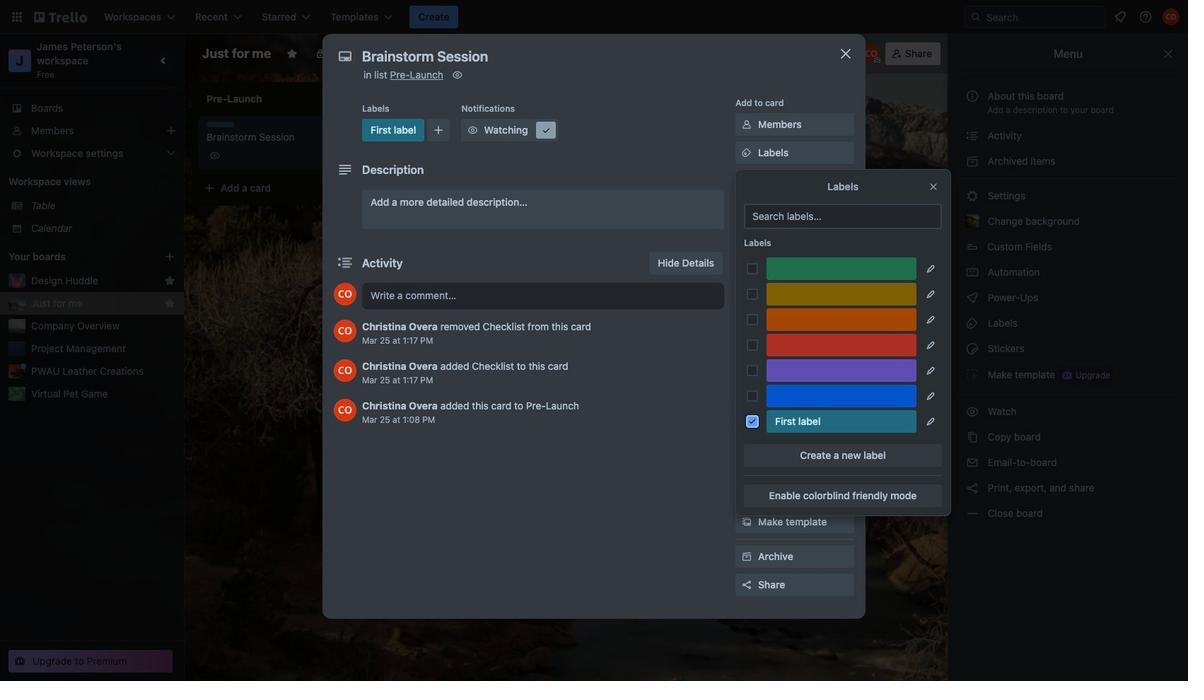 Task type: vqa. For each thing, say whether or not it's contained in the screenshot.
Christina Overa (christinaovera) image within the the Primary ELEMENT
yes



Task type: locate. For each thing, give the bounding box(es) containing it.
0 vertical spatial christina overa (christinaovera) image
[[334, 320, 356, 342]]

1 vertical spatial starred icon image
[[164, 298, 175, 309]]

christina overa (christinaovera) image
[[334, 320, 356, 342], [334, 359, 356, 382], [334, 399, 356, 421]]

sm image
[[711, 42, 731, 62], [450, 68, 465, 82], [740, 146, 754, 160], [965, 154, 979, 168], [965, 430, 979, 444], [965, 455, 979, 470], [965, 481, 979, 495], [740, 515, 754, 529], [740, 549, 754, 564]]

color: blue, title: none image
[[767, 385, 917, 407]]

Search field
[[982, 7, 1105, 27]]

color: sky, title: "first label" element
[[362, 119, 425, 141], [206, 122, 235, 127], [767, 410, 917, 433]]

add board image
[[164, 251, 175, 262]]

None text field
[[355, 44, 822, 69]]

0 vertical spatial starred icon image
[[164, 275, 175, 286]]

2 vertical spatial christina overa (christinaovera) image
[[334, 399, 356, 421]]

close dialog image
[[837, 45, 854, 62]]

1 vertical spatial christina overa (christinaovera) image
[[334, 359, 356, 382]]

2 vertical spatial christina overa (christinaovera) image
[[334, 283, 356, 306]]

0 vertical spatial christina overa (christinaovera) image
[[1163, 8, 1180, 25]]

1 horizontal spatial color: sky, title: "first label" element
[[362, 119, 425, 141]]

christina overa (christinaovera) image
[[1163, 8, 1180, 25], [861, 44, 881, 64], [334, 283, 356, 306]]

color: yellow, title: none image
[[767, 283, 917, 306]]

1 horizontal spatial christina overa (christinaovera) image
[[861, 44, 881, 64]]

open information menu image
[[1139, 10, 1153, 24]]

1 vertical spatial christina overa (christinaovera) image
[[861, 44, 881, 64]]

1 christina overa (christinaovera) image from the top
[[334, 320, 356, 342]]

sm image
[[740, 117, 754, 132], [466, 123, 480, 137], [539, 123, 553, 137], [965, 129, 979, 143], [965, 189, 979, 203], [740, 259, 754, 273], [965, 265, 979, 279], [965, 291, 979, 305], [965, 316, 979, 330], [965, 342, 979, 356], [965, 367, 979, 381], [965, 405, 979, 419], [740, 458, 754, 472], [740, 487, 754, 501], [965, 506, 979, 520]]

3 christina overa (christinaovera) image from the top
[[334, 399, 356, 421]]

2 christina overa (christinaovera) image from the top
[[334, 359, 356, 382]]

close popover image
[[928, 181, 939, 192]]

starred icon image
[[164, 275, 175, 286], [164, 298, 175, 309]]

Search labels… text field
[[744, 204, 942, 229]]



Task type: describe. For each thing, give the bounding box(es) containing it.
create from template… image
[[362, 182, 373, 194]]

2 horizontal spatial christina overa (christinaovera) image
[[1163, 8, 1180, 25]]

color: red, title: none image
[[767, 334, 917, 356]]

2 starred icon image from the top
[[164, 298, 175, 309]]

0 notifications image
[[1112, 8, 1129, 25]]

Write a comment text field
[[362, 283, 724, 308]]

search image
[[970, 11, 982, 23]]

Board name text field
[[195, 42, 278, 65]]

0 horizontal spatial color: sky, title: "first label" element
[[206, 122, 235, 127]]

customize views image
[[443, 47, 457, 61]]

2 horizontal spatial color: sky, title: "first label" element
[[767, 410, 917, 433]]

primary element
[[0, 0, 1188, 34]]

1 starred icon image from the top
[[164, 275, 175, 286]]

color: orange, title: none image
[[767, 308, 917, 331]]

color: purple, title: none image
[[767, 359, 917, 382]]

color: green, title: none image
[[767, 257, 917, 280]]

0 horizontal spatial christina overa (christinaovera) image
[[334, 283, 356, 306]]

your boards with 6 items element
[[8, 248, 143, 265]]

star or unstar board image
[[287, 48, 298, 59]]



